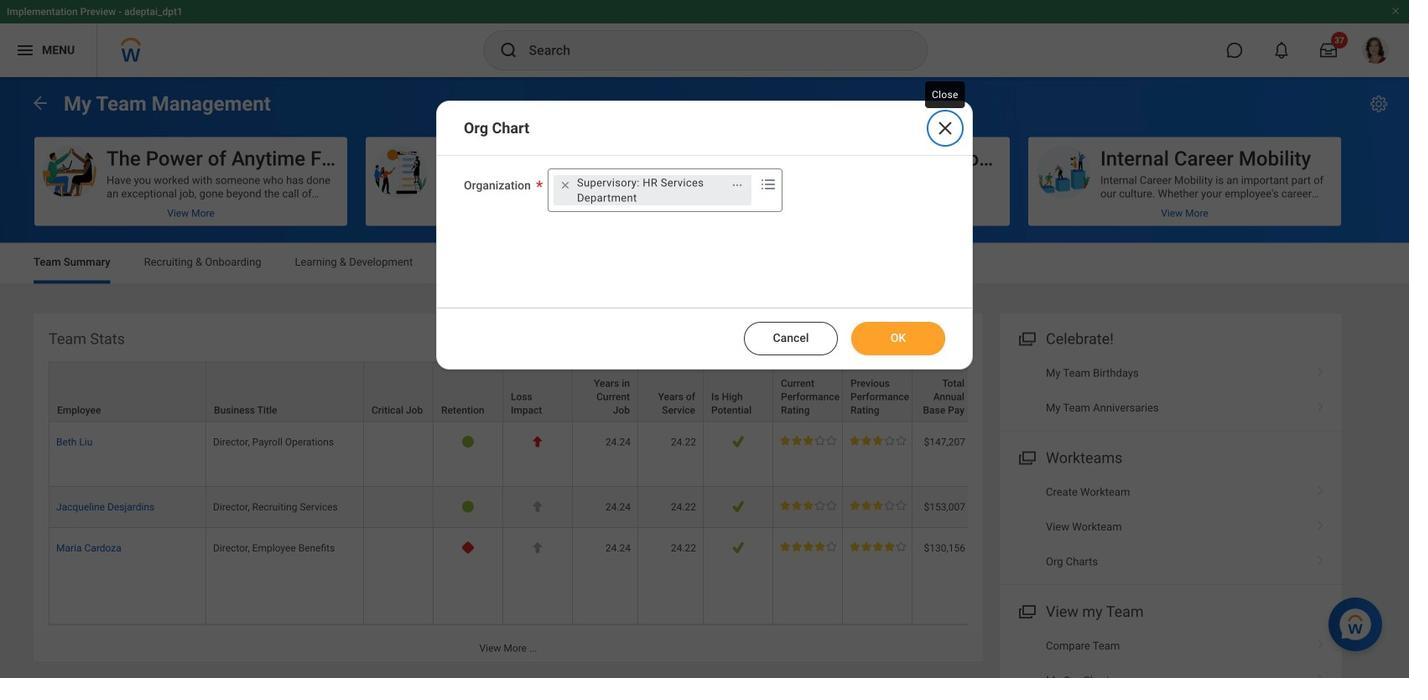 Task type: vqa. For each thing, say whether or not it's contained in the screenshot.
for within button
no



Task type: describe. For each thing, give the bounding box(es) containing it.
2 list from the top
[[1000, 475, 1342, 580]]

supervisory: hr services department element
[[577, 175, 722, 206]]

3 list from the top
[[1000, 629, 1342, 679]]

1 list from the top
[[1000, 356, 1342, 426]]

meets expectations - performance in line with a solid team contributor. image for the loss of this employee would be moderate or significant to the organization. icon the worker has been assessed as having high potential. image
[[780, 501, 837, 511]]

the worker has been assessed as having high potential. image for the loss of this employee would be moderate or significant to the organization. image on the bottom
[[732, 542, 745, 554]]

search image
[[499, 40, 519, 60]]

the worker has been assessed as having high potential. image for the loss of this employee would be catastrophic or critical to the organization. image
[[732, 436, 745, 448]]

x small image
[[557, 177, 574, 194]]

notifications large image
[[1273, 42, 1290, 59]]

this worker has a high retention risk - immediate action needed. image
[[462, 542, 474, 554]]

the loss of this employee would be moderate or significant to the organization. image
[[531, 542, 544, 554]]

3 chevron right image from the top
[[1310, 515, 1332, 532]]

related actions image
[[731, 179, 743, 191]]

2 row from the top
[[49, 423, 1352, 487]]

this worker has low retention risk. image for cell related to the loss of this employee would be moderate or significant to the organization. icon
[[462, 501, 474, 513]]

inbox large image
[[1320, 42, 1337, 59]]

menu group image for 2nd list from the top of the page
[[1015, 446, 1038, 468]]

menu group image
[[1015, 600, 1038, 622]]



Task type: locate. For each thing, give the bounding box(es) containing it.
3 the worker has been assessed as having high potential. image from the top
[[732, 542, 745, 554]]

exceeds expectations - performance is excellent and generally surpassed expectations and required little to no supervision. image
[[780, 542, 837, 552]]

tooltip
[[922, 78, 969, 112]]

team stats element
[[34, 314, 1352, 662]]

1 vertical spatial this worker has low retention risk. image
[[462, 501, 474, 513]]

3 cell from the top
[[364, 528, 434, 625]]

cell for the loss of this employee would be catastrophic or critical to the organization. image
[[364, 423, 434, 487]]

4 row from the top
[[49, 528, 1352, 625]]

chevron right image
[[1310, 480, 1332, 497], [1310, 634, 1332, 651], [1310, 669, 1332, 679]]

this worker has low retention risk. image left the loss of this employee would be catastrophic or critical to the organization. image
[[462, 436, 474, 448]]

1 menu group image from the top
[[1015, 327, 1038, 349]]

2 this worker has low retention risk. image from the top
[[462, 501, 474, 513]]

tab list
[[17, 244, 1393, 284]]

0 vertical spatial meets expectations - performance in line with a solid team contributor. image
[[780, 436, 837, 446]]

cell for the loss of this employee would be moderate or significant to the organization. image on the bottom
[[364, 528, 434, 625]]

2 vertical spatial chevron right image
[[1310, 669, 1332, 679]]

0 vertical spatial this worker has low retention risk. image
[[462, 436, 474, 448]]

1 vertical spatial list
[[1000, 475, 1342, 580]]

1 the worker has been assessed as having high potential. image from the top
[[732, 436, 745, 448]]

row
[[49, 362, 1352, 423], [49, 423, 1352, 487], [49, 487, 1352, 528], [49, 528, 1352, 625]]

0 vertical spatial list
[[1000, 356, 1342, 426]]

banner
[[0, 0, 1409, 77]]

4 chevron right image from the top
[[1310, 550, 1332, 567]]

configure this page image
[[1369, 94, 1389, 114]]

this worker has low retention risk. image for the loss of this employee would be catastrophic or critical to the organization. image's cell
[[462, 436, 474, 448]]

x image
[[935, 118, 956, 138]]

the loss of this employee would be moderate or significant to the organization. image
[[531, 501, 544, 513]]

3 row from the top
[[49, 487, 1352, 528]]

1 chevron right image from the top
[[1310, 480, 1332, 497]]

0 vertical spatial the worker has been assessed as having high potential. image
[[732, 436, 745, 448]]

1 vertical spatial meets expectations - performance in line with a solid team contributor. image
[[780, 501, 837, 511]]

3 chevron right image from the top
[[1310, 669, 1332, 679]]

1 vertical spatial menu group image
[[1015, 446, 1038, 468]]

cell
[[364, 423, 434, 487], [364, 487, 434, 528], [364, 528, 434, 625]]

main content
[[0, 77, 1409, 679]]

supervisory: hr services department, press delete to clear value. option
[[554, 175, 752, 206]]

chevron right image
[[1310, 361, 1332, 378], [1310, 396, 1332, 413], [1310, 515, 1332, 532], [1310, 550, 1332, 567]]

1 meets expectations - performance in line with a solid team contributor. image from the top
[[780, 436, 837, 446]]

meets expectations - performance in line with a solid team contributor. image
[[780, 436, 837, 446], [780, 501, 837, 511]]

2 the worker has been assessed as having high potential. image from the top
[[732, 501, 745, 513]]

prompts image
[[758, 174, 778, 195]]

1 vertical spatial chevron right image
[[1310, 634, 1332, 651]]

2 chevron right image from the top
[[1310, 634, 1332, 651]]

2 cell from the top
[[364, 487, 434, 528]]

dialog
[[436, 101, 973, 370]]

2 chevron right image from the top
[[1310, 396, 1332, 413]]

1 cell from the top
[[364, 423, 434, 487]]

meets expectations - performance in line with a solid team contributor. image for the worker has been assessed as having high potential. image corresponding to the loss of this employee would be catastrophic or critical to the organization. image
[[780, 436, 837, 446]]

menu group image
[[1015, 327, 1038, 349], [1015, 446, 1038, 468]]

the loss of this employee would be catastrophic or critical to the organization. image
[[531, 436, 544, 448]]

0 vertical spatial menu group image
[[1015, 327, 1038, 349]]

profile logan mcneil element
[[1352, 32, 1399, 69]]

1 vertical spatial the worker has been assessed as having high potential. image
[[732, 501, 745, 513]]

this worker has low retention risk. image up this worker has a high retention risk - immediate action needed. icon
[[462, 501, 474, 513]]

list
[[1000, 356, 1342, 426], [1000, 475, 1342, 580], [1000, 629, 1342, 679]]

1 this worker has low retention risk. image from the top
[[462, 436, 474, 448]]

cell for the loss of this employee would be moderate or significant to the organization. icon
[[364, 487, 434, 528]]

the worker has been assessed as having high potential. image for the loss of this employee would be moderate or significant to the organization. icon
[[732, 501, 745, 513]]

1 chevron right image from the top
[[1310, 361, 1332, 378]]

2 meets expectations - performance in line with a solid team contributor. image from the top
[[780, 501, 837, 511]]

this worker has low retention risk. image
[[462, 436, 474, 448], [462, 501, 474, 513]]

previous page image
[[30, 93, 50, 113]]

menu group image for third list from the bottom of the page
[[1015, 327, 1038, 349]]

2 vertical spatial the worker has been assessed as having high potential. image
[[732, 542, 745, 554]]

2 menu group image from the top
[[1015, 446, 1038, 468]]

2 vertical spatial list
[[1000, 629, 1342, 679]]

1 row from the top
[[49, 362, 1352, 423]]

the worker has been assessed as having high potential. image
[[732, 436, 745, 448], [732, 501, 745, 513], [732, 542, 745, 554]]

0 vertical spatial chevron right image
[[1310, 480, 1332, 497]]

close environment banner image
[[1391, 6, 1401, 16]]



